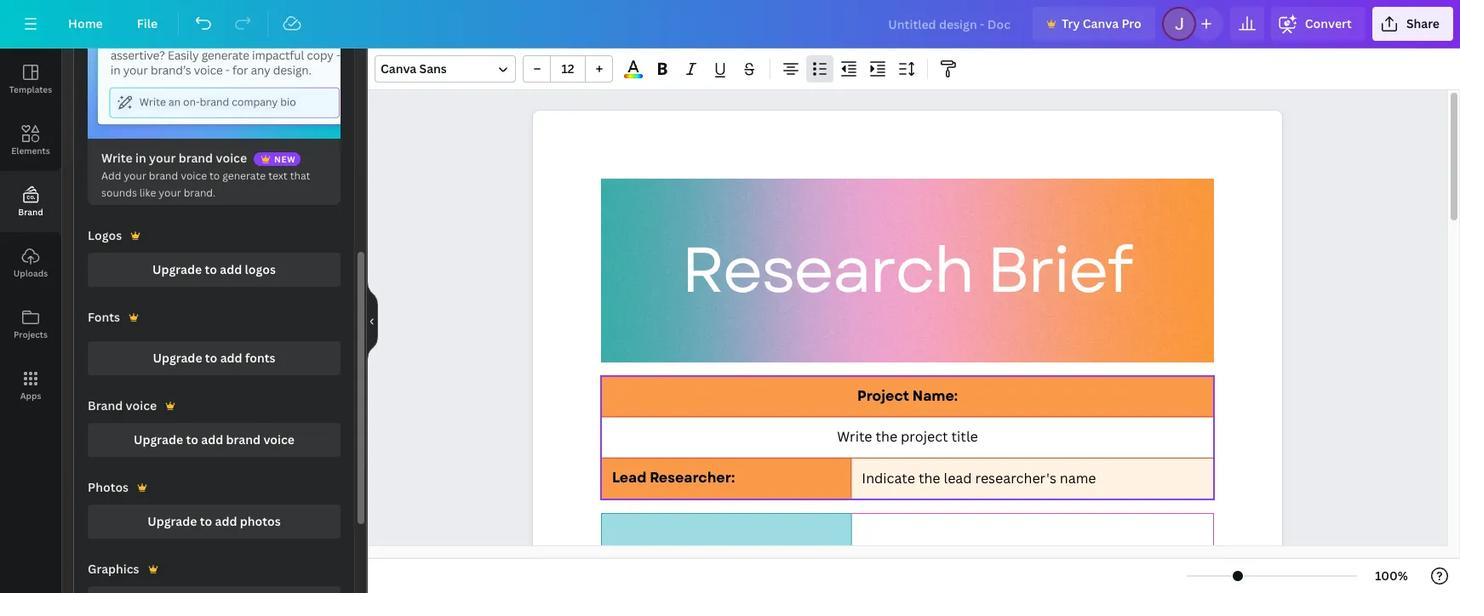 Task type: describe. For each thing, give the bounding box(es) containing it.
add for photos
[[215, 514, 237, 530]]

main menu bar
[[0, 0, 1460, 49]]

try canva pro button
[[1033, 7, 1155, 41]]

pro
[[1122, 15, 1142, 32]]

research
[[682, 225, 973, 317]]

add for logos
[[220, 262, 242, 278]]

brand button
[[0, 171, 61, 232]]

brand voice example usage image
[[88, 0, 341, 139]]

brand for brand voice
[[88, 398, 123, 414]]

home
[[68, 15, 103, 32]]

upgrade to add logos
[[152, 262, 276, 278]]

to inside add your brand voice to generate text that sounds like your brand.
[[209, 169, 220, 183]]

upgrade to add logos button
[[88, 253, 341, 287]]

write
[[101, 150, 133, 166]]

try canva pro
[[1062, 15, 1142, 32]]

in
[[135, 150, 146, 166]]

text
[[268, 169, 288, 183]]

voice inside add your brand voice to generate text that sounds like your brand.
[[181, 169, 207, 183]]

upgrade for upgrade to add photos
[[148, 514, 197, 530]]

apps button
[[0, 355, 61, 416]]

sounds
[[101, 186, 137, 200]]

upgrade to add brand voice
[[134, 432, 295, 448]]

canva inside button
[[1083, 15, 1119, 32]]

projects
[[14, 329, 48, 341]]

fonts
[[88, 309, 120, 325]]

upgrade for upgrade to add fonts
[[153, 350, 202, 366]]

project name:
[[857, 387, 958, 406]]

canva inside popup button
[[381, 60, 417, 77]]

voice up upgrade to add brand voice
[[126, 398, 157, 414]]

try
[[1062, 15, 1080, 32]]

upgrade to add fonts
[[153, 350, 276, 366]]

100%
[[1375, 568, 1408, 584]]

projects button
[[0, 294, 61, 355]]

hide image
[[367, 280, 378, 362]]

name:
[[913, 387, 958, 406]]

file button
[[123, 7, 171, 41]]

– – number field
[[556, 60, 580, 77]]

apps
[[20, 390, 41, 402]]

upgrade to add fonts button
[[88, 342, 341, 376]]

uploads
[[13, 267, 48, 279]]

add your brand voice to generate text that sounds like your brand.
[[101, 169, 310, 200]]

sans
[[419, 60, 447, 77]]



Task type: locate. For each thing, give the bounding box(es) containing it.
upgrade to add brand voice button
[[88, 423, 341, 457]]

0 horizontal spatial canva
[[381, 60, 417, 77]]

to for fonts
[[205, 350, 217, 366]]

logos
[[88, 227, 122, 244]]

graphics
[[88, 561, 139, 577]]

upgrade to add photos
[[148, 514, 281, 530]]

convert button
[[1271, 7, 1366, 41]]

None text field
[[533, 111, 1282, 593]]

brand inside button
[[18, 206, 43, 218]]

brand up add your brand voice to generate text that sounds like your brand. at the top of page
[[179, 150, 213, 166]]

elements button
[[0, 110, 61, 171]]

add left logos
[[220, 262, 242, 278]]

elements
[[11, 145, 50, 157]]

canva right try at the right top of the page
[[1083, 15, 1119, 32]]

0 vertical spatial canva
[[1083, 15, 1119, 32]]

convert
[[1305, 15, 1352, 32]]

color range image
[[624, 74, 643, 78]]

to up brand.
[[209, 169, 220, 183]]

photos
[[88, 479, 129, 496]]

1 vertical spatial your
[[124, 169, 146, 183]]

upgrade to add photos button
[[88, 505, 341, 539]]

1 horizontal spatial brand
[[88, 398, 123, 414]]

upgrade for upgrade to add brand voice
[[134, 432, 183, 448]]

add
[[220, 262, 242, 278], [220, 350, 242, 366], [201, 432, 223, 448], [215, 514, 237, 530]]

to for logos
[[205, 262, 217, 278]]

to for photos
[[200, 514, 212, 530]]

your right like
[[159, 186, 181, 200]]

2 vertical spatial brand
[[226, 432, 261, 448]]

templates button
[[0, 49, 61, 110]]

1 vertical spatial brand
[[149, 169, 178, 183]]

canva sans button
[[375, 55, 516, 83]]

canva
[[1083, 15, 1119, 32], [381, 60, 417, 77]]

your right 'in'
[[149, 150, 176, 166]]

brand inside button
[[226, 432, 261, 448]]

brand down write in your brand voice
[[149, 169, 178, 183]]

brand right apps
[[88, 398, 123, 414]]

add
[[101, 169, 121, 183]]

upgrade inside "upgrade to add photos" button
[[148, 514, 197, 530]]

add for brand
[[201, 432, 223, 448]]

home link
[[54, 7, 116, 41]]

share
[[1407, 15, 1440, 32]]

voice
[[216, 150, 247, 166], [181, 169, 207, 183], [126, 398, 157, 414], [263, 432, 295, 448]]

to for brand
[[186, 432, 198, 448]]

upgrade
[[152, 262, 202, 278], [153, 350, 202, 366], [134, 432, 183, 448], [148, 514, 197, 530]]

share button
[[1373, 7, 1454, 41]]

0 vertical spatial brand
[[18, 206, 43, 218]]

voice inside upgrade to add brand voice button
[[263, 432, 295, 448]]

1 vertical spatial canva
[[381, 60, 417, 77]]

1 vertical spatial brand
[[88, 398, 123, 414]]

voice up the photos
[[263, 432, 295, 448]]

new
[[274, 153, 296, 165]]

canva left the sans
[[381, 60, 417, 77]]

brand up uploads button
[[18, 206, 43, 218]]

canva sans
[[381, 60, 447, 77]]

brand inside add your brand voice to generate text that sounds like your brand.
[[149, 169, 178, 183]]

upgrade for upgrade to add logos
[[152, 262, 202, 278]]

research brief
[[682, 225, 1132, 317]]

brief
[[987, 225, 1132, 317]]

voice up brand.
[[181, 169, 207, 183]]

generate
[[222, 169, 266, 183]]

fonts
[[245, 350, 276, 366]]

file
[[137, 15, 158, 32]]

add for fonts
[[220, 350, 242, 366]]

templates
[[9, 83, 52, 95]]

add left the photos
[[215, 514, 237, 530]]

group
[[523, 55, 613, 83]]

brand
[[179, 150, 213, 166], [149, 169, 178, 183], [226, 432, 261, 448]]

uploads button
[[0, 232, 61, 294]]

0 vertical spatial brand
[[179, 150, 213, 166]]

brand.
[[184, 186, 216, 200]]

your
[[149, 150, 176, 166], [124, 169, 146, 183], [159, 186, 181, 200]]

project
[[857, 387, 909, 406]]

to left logos
[[205, 262, 217, 278]]

brand up the photos
[[226, 432, 261, 448]]

brand for your
[[179, 150, 213, 166]]

photos
[[240, 514, 281, 530]]

write in your brand voice
[[101, 150, 247, 166]]

to left fonts
[[205, 350, 217, 366]]

to
[[209, 169, 220, 183], [205, 262, 217, 278], [205, 350, 217, 366], [186, 432, 198, 448], [200, 514, 212, 530]]

add down upgrade to add fonts button
[[201, 432, 223, 448]]

1 horizontal spatial canva
[[1083, 15, 1119, 32]]

brand for add
[[226, 432, 261, 448]]

brand
[[18, 206, 43, 218], [88, 398, 123, 414]]

2 vertical spatial your
[[159, 186, 181, 200]]

Design title text field
[[875, 7, 1026, 41]]

to down upgrade to add fonts button
[[186, 432, 198, 448]]

none text field containing research brief
[[533, 111, 1282, 593]]

to left the photos
[[200, 514, 212, 530]]

0 horizontal spatial brand
[[18, 206, 43, 218]]

add left fonts
[[220, 350, 242, 366]]

brand for brand
[[18, 206, 43, 218]]

upgrade inside upgrade to add fonts button
[[153, 350, 202, 366]]

side panel tab list
[[0, 49, 61, 416]]

that
[[290, 169, 310, 183]]

100% button
[[1364, 563, 1419, 590]]

brand voice
[[88, 398, 157, 414]]

Project Name: text field
[[612, 387, 1203, 407]]

like
[[139, 186, 156, 200]]

0 vertical spatial your
[[149, 150, 176, 166]]

voice up 'generate'
[[216, 150, 247, 166]]

logos
[[245, 262, 276, 278]]

upgrade inside upgrade to add brand voice button
[[134, 432, 183, 448]]

upgrade inside upgrade to add logos button
[[152, 262, 202, 278]]

your down 'in'
[[124, 169, 146, 183]]



Task type: vqa. For each thing, say whether or not it's contained in the screenshot.
Elements Button
yes



